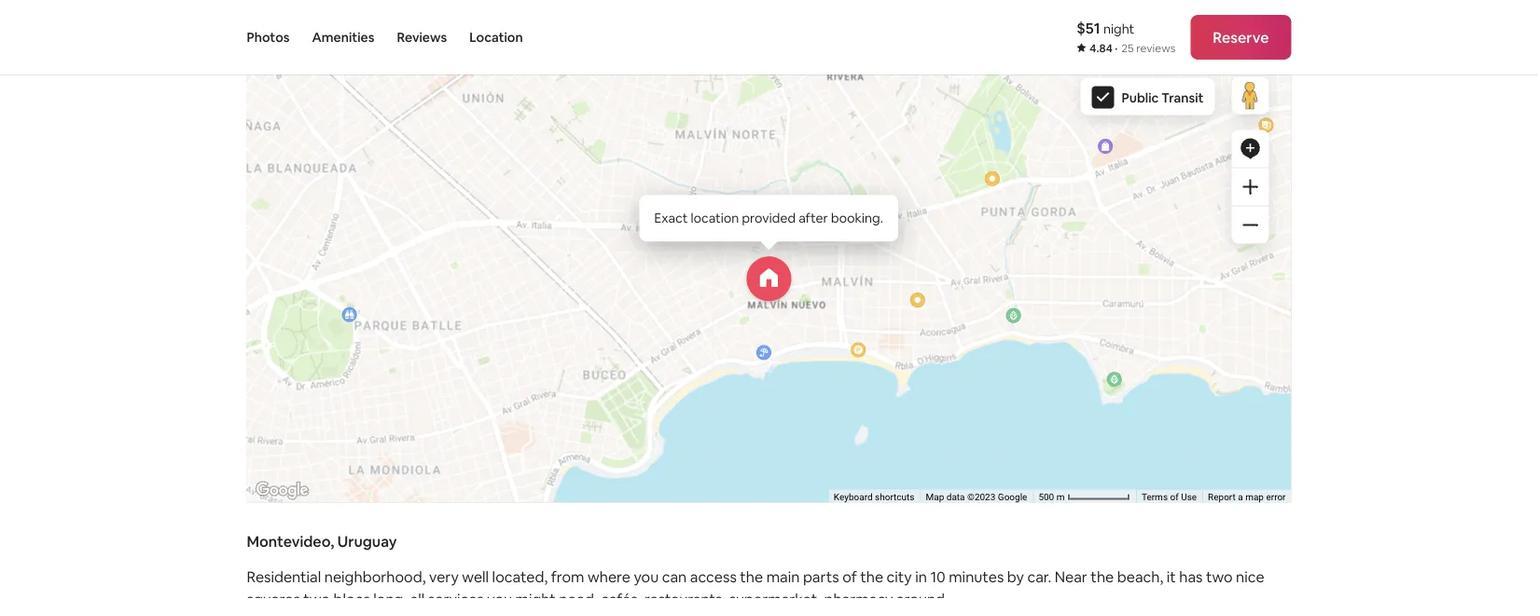 Task type: vqa. For each thing, say whether or not it's contained in the screenshot.
of to the right
yes



Task type: describe. For each thing, give the bounding box(es) containing it.
keyboard
[[834, 492, 873, 503]]

city
[[887, 568, 912, 588]]

neighborhood,
[[324, 568, 426, 588]]

keyboard shortcuts
[[834, 492, 915, 503]]

supermarket,
[[729, 591, 821, 600]]

by
[[1007, 568, 1024, 588]]

parts
[[803, 568, 839, 588]]

10
[[931, 568, 946, 588]]

map
[[1246, 492, 1264, 503]]

in
[[915, 568, 927, 588]]

google map
showing 9 points of interest. region
[[236, 0, 1430, 600]]

cafés,
[[601, 591, 641, 600]]

0 vertical spatial you
[[634, 568, 659, 588]]

residential
[[247, 568, 321, 588]]

car.
[[1028, 568, 1052, 588]]

map data ©2023 google
[[926, 492, 1028, 503]]

main
[[767, 568, 800, 588]]

from
[[551, 568, 585, 588]]

uruguay
[[338, 533, 397, 552]]

reviews
[[1137, 41, 1176, 56]]

all
[[410, 591, 425, 600]]

very
[[429, 568, 459, 588]]

0 vertical spatial two
[[1206, 568, 1233, 588]]

report a map error
[[1208, 492, 1286, 503]]

where you'll be
[[247, 8, 395, 34]]

reserve button
[[1191, 15, 1292, 60]]

nice
[[1236, 568, 1265, 588]]

error
[[1266, 492, 1286, 503]]

2 the from the left
[[860, 568, 884, 588]]

use
[[1181, 492, 1197, 503]]

where
[[588, 568, 631, 588]]

public transit
[[1122, 89, 1204, 106]]

4.84 · 25 reviews
[[1090, 41, 1176, 56]]

500 m
[[1039, 492, 1067, 503]]

near
[[1055, 568, 1088, 588]]

reserve
[[1213, 28, 1269, 47]]

be
[[370, 8, 395, 34]]

25
[[1122, 41, 1134, 56]]

zoom in image
[[1243, 180, 1258, 195]]

photos
[[247, 29, 290, 46]]

of inside 'residential neighborhood, very well located, from where you can access the main parts of the city in 10 minutes by car. near the beach, it has two nice squares two blocs long, all services you might need, cafés, restaurants, supermarket, pharmacy around.'
[[843, 568, 857, 588]]

drag pegman onto the map to open street view image
[[1232, 77, 1269, 115]]

pharmacy
[[824, 591, 893, 600]]

beach,
[[1117, 568, 1164, 588]]

0 horizontal spatial two
[[303, 591, 330, 600]]

google
[[998, 492, 1028, 503]]

1 the from the left
[[740, 568, 763, 588]]

1 vertical spatial you
[[487, 591, 512, 600]]

amenities button
[[312, 0, 375, 75]]



Task type: locate. For each thing, give the bounding box(es) containing it.
you down the located,
[[487, 591, 512, 600]]

the up supermarket,
[[740, 568, 763, 588]]

residential neighborhood, very well located, from where you can access the main parts of the city in 10 minutes by car. near the beach, it has two nice squares two blocs long, all services you might need, cafés, restaurants, supermarket, pharmacy around.
[[247, 568, 1265, 600]]

4.84
[[1090, 41, 1113, 56]]

squares
[[247, 591, 300, 600]]

can
[[662, 568, 687, 588]]

the right near
[[1091, 568, 1114, 588]]

located,
[[492, 568, 548, 588]]

0 vertical spatial of
[[1170, 492, 1179, 503]]

a
[[1238, 492, 1243, 503]]

terms of use
[[1142, 492, 1197, 503]]

two
[[1206, 568, 1233, 588], [303, 591, 330, 600]]

public
[[1122, 89, 1159, 106]]

add a place to the map image
[[1239, 138, 1262, 160]]

©2023
[[968, 492, 996, 503]]

restaurants,
[[645, 591, 726, 600]]

need,
[[559, 591, 598, 600]]

you'll
[[316, 8, 366, 34]]

you left can
[[634, 568, 659, 588]]

zoom out image
[[1243, 218, 1258, 233]]

the up pharmacy
[[860, 568, 884, 588]]

where
[[247, 8, 311, 34]]

two right has
[[1206, 568, 1233, 588]]

1 horizontal spatial the
[[860, 568, 884, 588]]

reviews
[[397, 29, 447, 46]]

has
[[1179, 568, 1203, 588]]

report
[[1208, 492, 1236, 503]]

night
[[1104, 20, 1135, 37]]

long,
[[373, 591, 407, 600]]

the
[[740, 568, 763, 588], [860, 568, 884, 588], [1091, 568, 1114, 588]]

access
[[690, 568, 737, 588]]

0 horizontal spatial you
[[487, 591, 512, 600]]

keyboard shortcuts button
[[834, 491, 915, 504]]

map
[[926, 492, 944, 503]]

photos button
[[247, 0, 290, 75]]

well
[[462, 568, 489, 588]]

might
[[516, 591, 556, 600]]

services
[[428, 591, 484, 600]]

1 vertical spatial of
[[843, 568, 857, 588]]

0 horizontal spatial of
[[843, 568, 857, 588]]

it
[[1167, 568, 1176, 588]]

around.
[[897, 591, 949, 600]]

1 vertical spatial two
[[303, 591, 330, 600]]

terms
[[1142, 492, 1168, 503]]

two left blocs
[[303, 591, 330, 600]]

amenities
[[312, 29, 375, 46]]

your stay location, map pin image
[[747, 257, 792, 302]]

·
[[1115, 41, 1118, 56]]

shortcuts
[[875, 492, 915, 503]]

location
[[470, 29, 523, 46]]

reviews button
[[397, 0, 447, 75]]

0 horizontal spatial the
[[740, 568, 763, 588]]

1 horizontal spatial you
[[634, 568, 659, 588]]

location button
[[470, 0, 523, 75]]

$51 night
[[1077, 18, 1135, 37]]

500
[[1039, 492, 1054, 503]]

transit
[[1162, 89, 1204, 106]]

you
[[634, 568, 659, 588], [487, 591, 512, 600]]

blocs
[[334, 591, 370, 600]]

500 m button
[[1033, 490, 1136, 504]]

$51
[[1077, 18, 1101, 37]]

1 horizontal spatial two
[[1206, 568, 1233, 588]]

m
[[1057, 492, 1065, 503]]

report a map error link
[[1208, 492, 1286, 503]]

google image
[[251, 479, 313, 504]]

1 horizontal spatial of
[[1170, 492, 1179, 503]]

montevideo, uruguay
[[247, 533, 397, 552]]

2 horizontal spatial the
[[1091, 568, 1114, 588]]

data
[[947, 492, 965, 503]]

terms of use link
[[1142, 492, 1197, 503]]

of up pharmacy
[[843, 568, 857, 588]]

montevideo,
[[247, 533, 334, 552]]

of
[[1170, 492, 1179, 503], [843, 568, 857, 588]]

of left "use"
[[1170, 492, 1179, 503]]

3 the from the left
[[1091, 568, 1114, 588]]

minutes
[[949, 568, 1004, 588]]



